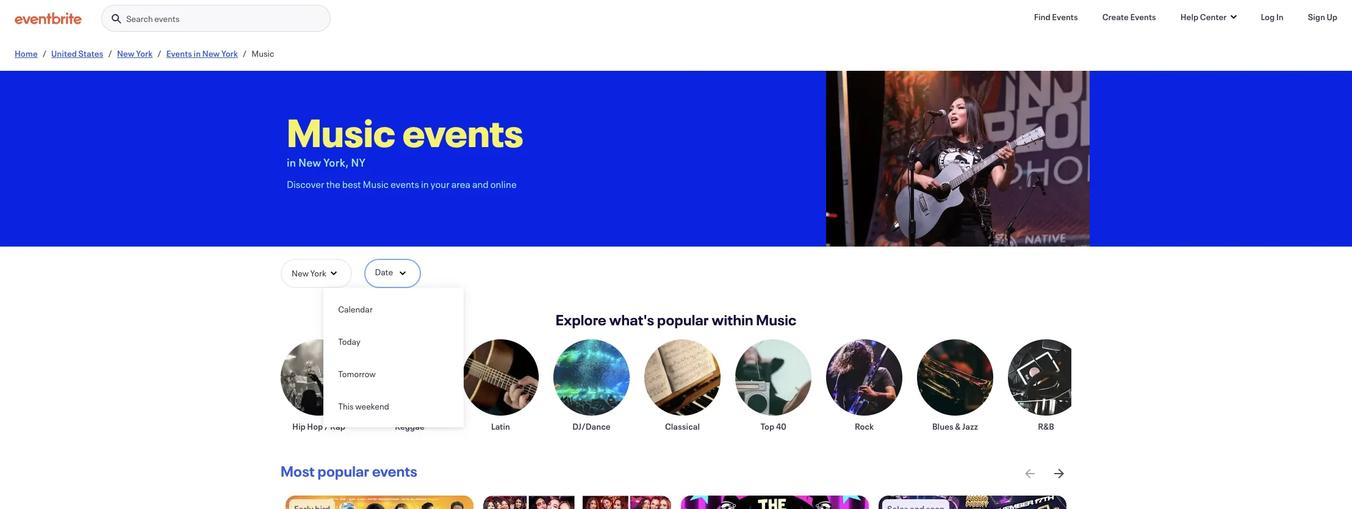 Task type: describe. For each thing, give the bounding box(es) containing it.
/ right new york link
[[158, 48, 161, 59]]

this weekend button
[[324, 390, 464, 423]]

in inside music events in new york, ny
[[287, 155, 296, 170]]

new york link
[[117, 48, 153, 59]]

explore what's popular within music
[[556, 310, 797, 330]]

most
[[281, 462, 315, 481]]

0 horizontal spatial events
[[166, 48, 192, 59]]

0 vertical spatial in
[[194, 48, 201, 59]]

log in
[[1262, 11, 1284, 23]]

search events
[[126, 13, 180, 24]]

blues & jazz
[[933, 421, 979, 432]]

reggae
[[395, 421, 425, 432]]

tomorrow button
[[324, 358, 464, 390]]

top
[[761, 421, 775, 432]]

music right best
[[363, 178, 389, 190]]

music inside music events in new york, ny
[[287, 106, 396, 158]]

40
[[776, 421, 787, 432]]

jazz
[[963, 421, 979, 432]]

sign up
[[1309, 11, 1338, 23]]

within
[[712, 310, 754, 330]]

create events
[[1103, 11, 1157, 23]]

events for find events
[[1053, 11, 1079, 23]]

weekend
[[355, 401, 389, 412]]

top 40 link
[[736, 339, 812, 432]]

today button
[[324, 325, 464, 358]]

calendar button
[[324, 293, 464, 325]]

rock link
[[827, 339, 903, 432]]

best
[[342, 178, 361, 190]]

find
[[1035, 11, 1051, 23]]

this
[[338, 401, 354, 412]]

center
[[1201, 11, 1227, 23]]

new york button
[[281, 259, 352, 288]]

r&b link
[[1009, 339, 1085, 432]]

hip
[[293, 421, 306, 432]]

and
[[473, 178, 489, 190]]

events left your
[[391, 178, 419, 190]]

new york
[[292, 267, 326, 279]]

classical
[[665, 421, 700, 432]]

date button
[[364, 259, 421, 288]]

united
[[51, 48, 77, 59]]

/ right states
[[108, 48, 112, 59]]

online
[[491, 178, 517, 190]]

arrow right chunky_svg image
[[1053, 466, 1067, 481]]

1 vertical spatial popular
[[318, 462, 370, 481]]

new inside new york button
[[292, 267, 309, 279]]

dj/dance
[[573, 421, 611, 432]]

sign up link
[[1299, 5, 1348, 29]]

latin link
[[463, 339, 539, 432]]

search events button
[[101, 5, 331, 32]]

home
[[15, 48, 38, 59]]

&
[[956, 421, 961, 432]]

events inside music events in new york, ny
[[403, 106, 524, 158]]

find events
[[1035, 11, 1079, 23]]

find events link
[[1025, 5, 1088, 29]]

0 horizontal spatial york
[[136, 48, 153, 59]]

music down search events button
[[252, 48, 274, 59]]

york,
[[324, 155, 349, 170]]



Task type: locate. For each thing, give the bounding box(es) containing it.
help center
[[1181, 11, 1227, 23]]

popular left within
[[658, 310, 709, 330]]

music events in new york, ny
[[287, 106, 524, 170]]

create events link
[[1093, 5, 1167, 29]]

events right create
[[1131, 11, 1157, 23]]

search
[[126, 13, 153, 24]]

1 horizontal spatial in
[[287, 155, 296, 170]]

your
[[431, 178, 450, 190]]

the
[[326, 178, 341, 190]]

2 horizontal spatial york
[[310, 267, 326, 279]]

classical link
[[645, 339, 721, 432]]

date
[[375, 266, 393, 278]]

in up discover
[[287, 155, 296, 170]]

york inside new york button
[[310, 267, 326, 279]]

music right within
[[757, 310, 797, 330]]

in down search events button
[[194, 48, 201, 59]]

this weekend
[[338, 401, 389, 412]]

sign
[[1309, 11, 1326, 23]]

menu containing calendar
[[324, 293, 464, 423]]

/
[[43, 48, 46, 59], [108, 48, 112, 59], [158, 48, 161, 59], [243, 48, 247, 59], [325, 421, 329, 432]]

2 vertical spatial in
[[421, 178, 429, 190]]

hip hop / rap link
[[281, 339, 357, 432]]

hip hop / rap
[[293, 421, 345, 432]]

explore
[[556, 310, 607, 330]]

1 horizontal spatial york
[[221, 48, 238, 59]]

events
[[1053, 11, 1079, 23], [1131, 11, 1157, 23], [166, 48, 192, 59]]

new
[[117, 48, 135, 59], [202, 48, 220, 59], [298, 155, 322, 170], [292, 267, 309, 279]]

most popular events link
[[281, 462, 418, 481]]

log
[[1262, 11, 1276, 23]]

0 horizontal spatial popular
[[318, 462, 370, 481]]

0 vertical spatial popular
[[658, 310, 709, 330]]

rap
[[330, 421, 345, 432]]

popular down rap
[[318, 462, 370, 481]]

discover the best music events in your area and online
[[287, 178, 517, 190]]

what's
[[610, 310, 655, 330]]

eventbrite image
[[15, 12, 82, 24]]

arrow left chunky_svg image
[[1023, 466, 1038, 481]]

music
[[252, 48, 274, 59], [287, 106, 396, 158], [363, 178, 389, 190], [757, 310, 797, 330]]

2 horizontal spatial events
[[1131, 11, 1157, 23]]

/ left rap
[[325, 421, 329, 432]]

events right the "search"
[[154, 13, 180, 24]]

states
[[78, 48, 103, 59]]

1 horizontal spatial events
[[1053, 11, 1079, 23]]

create
[[1103, 11, 1129, 23]]

up
[[1328, 11, 1338, 23]]

1 vertical spatial in
[[287, 155, 296, 170]]

new inside music events in new york, ny
[[298, 155, 322, 170]]

rock
[[855, 421, 874, 432]]

music up the
[[287, 106, 396, 158]]

in
[[1277, 11, 1284, 23]]

top 40
[[761, 421, 787, 432]]

reggae link
[[372, 339, 448, 432]]

today
[[338, 336, 361, 347]]

r&b
[[1039, 421, 1055, 432]]

dj/dance link
[[554, 339, 630, 432]]

in
[[194, 48, 201, 59], [287, 155, 296, 170], [421, 178, 429, 190]]

blues & jazz link
[[918, 339, 994, 432]]

log in link
[[1252, 5, 1294, 29]]

events for create events
[[1131, 11, 1157, 23]]

2 horizontal spatial in
[[421, 178, 429, 190]]

ny
[[351, 155, 366, 170]]

discover
[[287, 178, 325, 190]]

1 horizontal spatial popular
[[658, 310, 709, 330]]

united states link
[[51, 48, 103, 59]]

0 horizontal spatial in
[[194, 48, 201, 59]]

home / united states / new york / events in new york / music
[[15, 48, 274, 59]]

blues
[[933, 421, 954, 432]]

[object object] image
[[827, 71, 1090, 247]]

events
[[154, 13, 180, 24], [403, 106, 524, 158], [391, 178, 419, 190], [372, 462, 418, 481]]

menu
[[324, 293, 464, 423]]

hop
[[307, 421, 323, 432]]

events right find at the right of page
[[1053, 11, 1079, 23]]

in left your
[[421, 178, 429, 190]]

help
[[1181, 11, 1199, 23]]

area
[[452, 178, 471, 190]]

events down reggae
[[372, 462, 418, 481]]

tomorrow
[[338, 368, 376, 380]]

/ right the home link
[[43, 48, 46, 59]]

/ right events in new york link
[[243, 48, 247, 59]]

most popular events
[[281, 462, 418, 481]]

events in new york link
[[166, 48, 238, 59]]

calendar
[[338, 303, 373, 315]]

events up area
[[403, 106, 524, 158]]

popular
[[658, 310, 709, 330], [318, 462, 370, 481]]

york
[[136, 48, 153, 59], [221, 48, 238, 59], [310, 267, 326, 279]]

latin
[[492, 421, 510, 432]]

events inside button
[[154, 13, 180, 24]]

events down search events
[[166, 48, 192, 59]]

home link
[[15, 48, 38, 59]]



Task type: vqa. For each thing, say whether or not it's contained in the screenshot.
Explore what's popular within Music
yes



